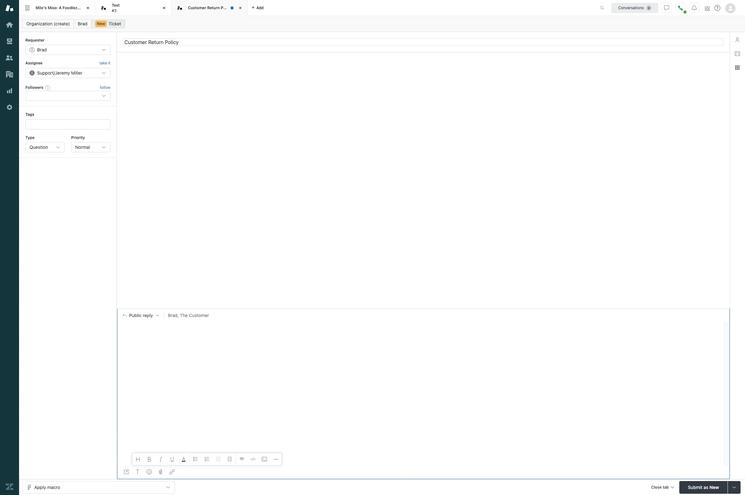 Task type: describe. For each thing, give the bounding box(es) containing it.
organization (create) button
[[22, 19, 74, 28]]

ticket
[[109, 21, 121, 26]]

requester element
[[25, 45, 111, 55]]

bulleted list (cmd shift 8) image
[[193, 457, 198, 462]]

follow button
[[100, 85, 111, 91]]

italic (cmd i) image
[[158, 457, 164, 462]]

normal button
[[71, 142, 111, 152]]

followers element
[[25, 91, 111, 101]]

close
[[652, 485, 662, 490]]

milo's miso: a foodlez subsidiary
[[36, 5, 98, 10]]

info on adding followers image
[[45, 85, 50, 90]]

milo's miso: a foodlez subsidiary tab
[[19, 0, 98, 16]]

get started image
[[5, 21, 14, 29]]

organization (create)
[[26, 21, 70, 26]]

add attachment image
[[158, 470, 163, 475]]

conversations
[[619, 5, 644, 10]]

conversations button
[[612, 3, 659, 13]]

customers image
[[5, 54, 14, 62]]

#3
[[112, 8, 117, 13]]

as
[[704, 485, 709, 490]]

take
[[99, 61, 107, 66]]

add
[[257, 5, 264, 10]]

priority
[[71, 135, 85, 140]]

type
[[25, 135, 35, 140]]

secondary element
[[19, 17, 745, 30]]

customer inside tab
[[188, 5, 206, 10]]

close image for "milo's miso: a foodlez subsidiary" tab at the top left of the page
[[85, 5, 91, 11]]

support / jeremy miller
[[37, 70, 82, 76]]

tab containing test
[[95, 0, 172, 16]]

miller
[[71, 70, 82, 76]]

quote (cmd shift 9) image
[[239, 457, 244, 462]]

close image for tab containing test
[[161, 5, 167, 11]]

miso:
[[48, 5, 58, 10]]

displays possible ticket submission types image
[[732, 485, 737, 490]]

apps image
[[735, 65, 740, 70]]

/
[[54, 70, 55, 76]]

normal
[[75, 144, 90, 150]]

reply
[[143, 313, 153, 318]]

knowledge image
[[735, 51, 740, 56]]

reporting image
[[5, 87, 14, 95]]

(create)
[[54, 21, 70, 26]]

tags element
[[25, 119, 111, 129]]

assignee
[[25, 61, 43, 66]]

followers
[[25, 85, 43, 90]]

submit
[[688, 485, 703, 490]]

apply
[[34, 485, 46, 490]]

requester
[[25, 38, 45, 43]]

brad link
[[74, 19, 92, 28]]

test
[[112, 3, 120, 8]]

a
[[59, 5, 62, 10]]

brad inside secondary element
[[78, 21, 87, 26]]

tabs tab list
[[19, 0, 594, 16]]

question button
[[25, 142, 65, 152]]

zendesk products image
[[705, 6, 710, 11]]

support
[[37, 70, 54, 76]]

customer inside button
[[189, 313, 209, 318]]

close tab
[[652, 485, 669, 490]]

public reply
[[129, 313, 153, 318]]



Task type: vqa. For each thing, say whether or not it's contained in the screenshot.
Miso:
yes



Task type: locate. For each thing, give the bounding box(es) containing it.
brad down subsidiary on the top left of page
[[78, 21, 87, 26]]

new left ticket
[[97, 21, 105, 26]]

bold (cmd b) image
[[147, 457, 152, 462]]

take it
[[99, 61, 111, 66]]

apply macro
[[34, 485, 60, 490]]

brad, the customer
[[168, 313, 209, 318]]

add button
[[248, 0, 268, 16]]

close image
[[85, 5, 91, 11], [161, 5, 167, 11], [237, 5, 244, 11]]

new inside secondary element
[[97, 21, 105, 26]]

customer context image
[[735, 37, 740, 42]]

brad down requester on the left
[[37, 47, 47, 53]]

tags
[[25, 112, 34, 117]]

close image inside "customer return policy" tab
[[237, 5, 244, 11]]

it
[[108, 61, 111, 66]]

3 close image from the left
[[237, 5, 244, 11]]

jeremy
[[55, 70, 70, 76]]

views image
[[5, 37, 14, 45]]

foodlez
[[63, 5, 77, 10]]

brad, the customer button
[[164, 313, 730, 319]]

0 vertical spatial brad
[[78, 21, 87, 26]]

0 horizontal spatial new
[[97, 21, 105, 26]]

public reply button
[[117, 309, 164, 322]]

close image inside tab
[[161, 5, 167, 11]]

zendesk support image
[[5, 4, 14, 12]]

customer return policy tab
[[172, 0, 248, 16]]

organization
[[26, 21, 52, 26]]

insert emojis image
[[147, 470, 152, 475]]

tab
[[95, 0, 172, 16]]

1 vertical spatial customer
[[189, 313, 209, 318]]

customer left return
[[188, 5, 206, 10]]

new right as
[[710, 485, 719, 490]]

customer
[[188, 5, 206, 10], [189, 313, 209, 318]]

2 close image from the left
[[161, 5, 167, 11]]

brad,
[[168, 313, 179, 318]]

milo's
[[36, 5, 47, 10]]

code span (ctrl shift 5) image
[[251, 457, 256, 462]]

subsidiary
[[78, 5, 98, 10]]

notifications image
[[692, 5, 697, 10]]

1 horizontal spatial brad
[[78, 21, 87, 26]]

return
[[207, 5, 220, 10]]

assignee element
[[25, 68, 111, 78]]

0 horizontal spatial brad
[[37, 47, 47, 53]]

close image inside "milo's miso: a foodlez subsidiary" tab
[[85, 5, 91, 11]]

brad inside requester element
[[37, 47, 47, 53]]

organizations image
[[5, 70, 14, 78]]

1 horizontal spatial new
[[710, 485, 719, 490]]

2 horizontal spatial close image
[[237, 5, 244, 11]]

underline (cmd u) image
[[170, 457, 175, 462]]

increase indent (cmd ]) image
[[227, 457, 232, 462]]

add link (cmd k) image
[[170, 470, 175, 475]]

1 vertical spatial new
[[710, 485, 719, 490]]

macro
[[47, 485, 60, 490]]

0 vertical spatial new
[[97, 21, 105, 26]]

button displays agent's chat status as invisible. image
[[664, 5, 670, 10]]

admin image
[[5, 103, 14, 111]]

test #3
[[112, 3, 120, 13]]

public
[[129, 313, 142, 318]]

brad
[[78, 21, 87, 26], [37, 47, 47, 53]]

1 vertical spatial brad
[[37, 47, 47, 53]]

1 horizontal spatial close image
[[161, 5, 167, 11]]

policy
[[221, 5, 232, 10]]

horizontal rule (cmd shift l) image
[[273, 457, 279, 462]]

customer right the
[[189, 313, 209, 318]]

format text image
[[135, 470, 140, 475]]

numbered list (cmd shift 7) image
[[205, 457, 210, 462]]

headings image
[[136, 457, 141, 462]]

1 close image from the left
[[85, 5, 91, 11]]

Subject field
[[123, 38, 724, 46]]

main element
[[0, 0, 19, 495]]

customer return policy
[[188, 5, 232, 10]]

draft mode image
[[124, 470, 129, 475]]

new
[[97, 21, 105, 26], [710, 485, 719, 490]]

0 vertical spatial customer
[[188, 5, 206, 10]]

close tab button
[[649, 481, 677, 495]]

submit as new
[[688, 485, 719, 490]]

tab
[[663, 485, 669, 490]]

get help image
[[715, 5, 721, 11]]

minimize composer image
[[421, 306, 426, 311]]

zendesk image
[[5, 483, 14, 491]]

question
[[30, 144, 48, 150]]

0 horizontal spatial close image
[[85, 5, 91, 11]]

the
[[180, 313, 188, 318]]

code block (ctrl shift 6) image
[[262, 457, 267, 462]]

decrease indent (cmd [) image
[[216, 457, 221, 462]]

take it button
[[99, 60, 111, 67]]

follow
[[100, 85, 111, 90]]



